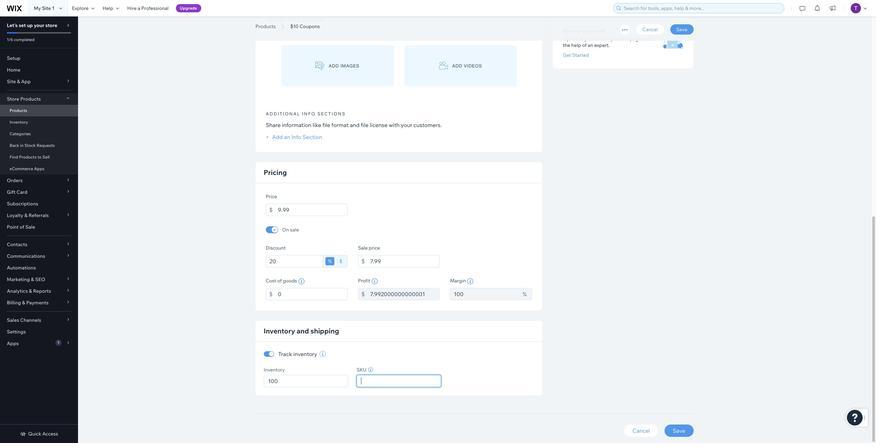 Task type: describe. For each thing, give the bounding box(es) containing it.
$10 coupons form
[[78, 0, 877, 443]]

app
[[21, 78, 31, 85]]

products inside dropdown button
[[20, 96, 41, 102]]

stock
[[25, 143, 36, 148]]

0 vertical spatial site
[[42, 5, 51, 11]]

$ text field
[[370, 255, 440, 268]]

help
[[103, 5, 113, 11]]

ecommerce apps link
[[0, 163, 78, 175]]

1 horizontal spatial your
[[401, 122, 413, 128]]

store products button
[[0, 93, 78, 105]]

& for marketing
[[31, 276, 34, 283]]

automations
[[7, 265, 36, 271]]

information
[[282, 122, 312, 128]]

your inside optimize your store's product pages with the help of an expert.
[[585, 36, 595, 42]]

a for professional
[[138, 5, 140, 11]]

1 vertical spatial save button
[[665, 425, 694, 437]]

0 horizontal spatial 1
[[52, 5, 54, 11]]

sale inside $10 coupons form
[[358, 245, 368, 251]]

site inside popup button
[[7, 78, 16, 85]]

find products to sell
[[10, 154, 50, 160]]

and for videos
[[289, 17, 301, 23]]

0 vertical spatial save button
[[671, 24, 694, 35]]

categories
[[10, 131, 31, 136]]

orders button
[[0, 175, 78, 186]]

optimize
[[563, 36, 584, 42]]

started
[[573, 52, 590, 58]]

analytics & reports button
[[0, 285, 78, 297]]

gallery image
[[316, 62, 325, 70]]

sidebar element
[[0, 16, 78, 443]]

requests
[[37, 143, 55, 148]]

get
[[563, 52, 572, 58]]

ecommerce apps
[[10, 166, 44, 171]]

hire a professional link
[[123, 0, 173, 16]]

1 horizontal spatial $10
[[290, 23, 299, 29]]

price
[[266, 194, 277, 200]]

optimize your store's product pages with the help of an expert.
[[563, 36, 655, 48]]

billing & payments button
[[0, 297, 78, 309]]

point
[[7, 224, 19, 230]]

0 vertical spatial cancel
[[643, 26, 658, 33]]

1 vertical spatial an
[[284, 134, 290, 140]]

pricing
[[264, 168, 287, 177]]

add an info section
[[271, 134, 322, 140]]

loyalty
[[7, 212, 23, 219]]

inventory link
[[0, 116, 78, 128]]

share
[[266, 122, 281, 128]]

videos icon image
[[439, 62, 449, 70]]

2 file from the left
[[361, 122, 369, 128]]

& for site
[[17, 78, 20, 85]]

0 horizontal spatial %
[[328, 258, 332, 264]]

info tooltip image for margin
[[468, 278, 474, 285]]

format
[[332, 122, 349, 128]]

license
[[370, 122, 388, 128]]

find
[[10, 154, 18, 160]]

hire a professional
[[127, 5, 169, 11]]

on sale
[[282, 227, 299, 233]]

upgrade button
[[176, 4, 201, 12]]

cost
[[266, 278, 276, 284]]

gift card
[[7, 189, 27, 195]]

referrals
[[29, 212, 49, 219]]

contacts
[[7, 241, 27, 248]]

upgrade
[[180, 5, 197, 11]]

payments
[[26, 300, 49, 306]]

get started
[[563, 52, 590, 58]]

apps inside "link"
[[34, 166, 44, 171]]

discount
[[266, 245, 286, 251]]

settings link
[[0, 326, 78, 338]]

the
[[563, 42, 571, 48]]

ecommerce
[[10, 166, 33, 171]]

professional
[[141, 5, 169, 11]]

gift
[[7, 189, 15, 195]]

sell
[[42, 154, 50, 160]]

info tooltip image
[[299, 278, 305, 285]]

of inside optimize your store's product pages with the help of an expert.
[[583, 42, 587, 48]]

automations link
[[0, 262, 78, 274]]

subscriptions link
[[0, 198, 78, 210]]

add for add images
[[329, 63, 339, 68]]

products link inside $10 coupons form
[[252, 23, 279, 30]]

setup
[[7, 55, 20, 61]]

images
[[266, 17, 288, 23]]

back
[[10, 143, 19, 148]]

of for cost of goods
[[278, 278, 282, 284]]

card
[[17, 189, 27, 195]]

0 vertical spatial save
[[677, 26, 688, 33]]

add videos
[[453, 63, 482, 68]]

customers.
[[414, 122, 442, 128]]

hire for hire a professional
[[127, 5, 137, 11]]

inventory and shipping
[[264, 327, 339, 335]]

add an info section link
[[266, 134, 322, 140]]

2 vertical spatial inventory
[[264, 367, 285, 373]]

1 vertical spatial with
[[389, 122, 400, 128]]

info
[[292, 134, 302, 140]]

share information like file format and file license with your customers.
[[266, 122, 442, 128]]

of for point of sale
[[20, 224, 24, 230]]

in
[[20, 143, 24, 148]]

1 inside sidebar element
[[58, 340, 59, 345]]

shipping
[[311, 327, 339, 335]]

1 vertical spatial apps
[[7, 340, 19, 347]]

sales channels button
[[0, 314, 78, 326]]

none field inside $10 coupons form
[[359, 375, 439, 387]]

info tooltip image for profit
[[372, 278, 378, 285]]

find products to sell link
[[0, 151, 78, 163]]

orders
[[7, 177, 23, 184]]

pages
[[630, 36, 644, 42]]

point of sale link
[[0, 221, 78, 233]]

hire for hire a professional
[[563, 28, 573, 34]]

get started link
[[563, 52, 590, 58]]

marketing & seo button
[[0, 274, 78, 285]]

analytics
[[7, 288, 28, 294]]

price
[[369, 245, 380, 251]]

sale
[[290, 227, 299, 233]]



Task type: locate. For each thing, give the bounding box(es) containing it.
$10
[[256, 15, 277, 30], [290, 23, 299, 29]]

margin
[[451, 278, 466, 284]]

back in stock requests link
[[0, 140, 78, 151]]

0 number field
[[266, 375, 346, 387]]

hire inside $10 coupons form
[[563, 28, 573, 34]]

1 vertical spatial cancel
[[633, 428, 651, 434]]

1 horizontal spatial sale
[[358, 245, 368, 251]]

hire up optimize
[[563, 28, 573, 34]]

with inside optimize your store's product pages with the help of an expert.
[[645, 36, 655, 42]]

Search for tools, apps, help & more... field
[[622, 3, 783, 13]]

& inside analytics & reports dropdown button
[[29, 288, 32, 294]]

0 horizontal spatial an
[[284, 134, 290, 140]]

site & app button
[[0, 76, 78, 87]]

expert.
[[595, 42, 610, 48]]

1 file from the left
[[323, 122, 331, 128]]

of right point
[[20, 224, 24, 230]]

1 vertical spatial and
[[350, 122, 360, 128]]

%
[[328, 258, 332, 264], [523, 291, 527, 298]]

& inside site & app popup button
[[17, 78, 20, 85]]

your right up
[[34, 22, 44, 28]]

settings
[[7, 329, 26, 335]]

0 vertical spatial 1
[[52, 5, 54, 11]]

1 horizontal spatial hire
[[563, 28, 573, 34]]

products link down images
[[252, 23, 279, 30]]

cancel button
[[637, 24, 665, 35], [625, 425, 659, 437]]

file left license
[[361, 122, 369, 128]]

1 vertical spatial %
[[523, 291, 527, 298]]

1 horizontal spatial with
[[645, 36, 655, 42]]

info tooltip image right profit
[[372, 278, 378, 285]]

completed
[[14, 37, 35, 42]]

& for loyalty
[[24, 212, 28, 219]]

and
[[289, 17, 301, 23], [350, 122, 360, 128], [297, 327, 309, 335]]

file right the like
[[323, 122, 331, 128]]

0 vertical spatial of
[[583, 42, 587, 48]]

1 vertical spatial 1
[[58, 340, 59, 345]]

1 vertical spatial products link
[[0, 105, 78, 116]]

1/6
[[7, 37, 13, 42]]

add right 'videos icon'
[[453, 63, 463, 68]]

with
[[645, 36, 655, 42], [389, 122, 400, 128]]

None field
[[359, 375, 439, 387]]

2 horizontal spatial of
[[583, 42, 587, 48]]

info
[[302, 111, 316, 116]]

1 vertical spatial site
[[7, 78, 16, 85]]

2 info tooltip image from the left
[[468, 278, 474, 285]]

0 horizontal spatial of
[[20, 224, 24, 230]]

sections
[[318, 111, 346, 116]]

products down store
[[10, 108, 27, 113]]

0 horizontal spatial $10
[[256, 15, 277, 30]]

0 horizontal spatial file
[[323, 122, 331, 128]]

1 add from the left
[[329, 63, 339, 68]]

1 vertical spatial a
[[574, 28, 577, 34]]

site & app
[[7, 78, 31, 85]]

loyalty & referrals
[[7, 212, 49, 219]]

home
[[7, 67, 20, 73]]

1 horizontal spatial products link
[[252, 23, 279, 30]]

sale left price
[[358, 245, 368, 251]]

professional
[[578, 28, 606, 34]]

1 right my
[[52, 5, 54, 11]]

& inside marketing & seo popup button
[[31, 276, 34, 283]]

info tooltip image
[[372, 278, 378, 285], [468, 278, 474, 285]]

1 horizontal spatial 1
[[58, 340, 59, 345]]

additional
[[266, 111, 301, 116]]

1 info tooltip image from the left
[[372, 278, 378, 285]]

hire right help button at the left top of the page
[[127, 5, 137, 11]]

an left info
[[284, 134, 290, 140]]

1 horizontal spatial info tooltip image
[[468, 278, 474, 285]]

1 horizontal spatial an
[[588, 42, 594, 48]]

analytics & reports
[[7, 288, 51, 294]]

1 horizontal spatial a
[[574, 28, 577, 34]]

0 horizontal spatial apps
[[7, 340, 19, 347]]

0 horizontal spatial a
[[138, 5, 140, 11]]

categories link
[[0, 128, 78, 140]]

store products
[[7, 96, 41, 102]]

& inside loyalty & referrals popup button
[[24, 212, 28, 219]]

seo
[[35, 276, 45, 283]]

0 horizontal spatial with
[[389, 122, 400, 128]]

& left app
[[17, 78, 20, 85]]

and left videos
[[289, 17, 301, 23]]

inventory up "track"
[[264, 327, 295, 335]]

of right cost
[[278, 278, 282, 284]]

my
[[34, 5, 41, 11]]

1 vertical spatial cancel button
[[625, 425, 659, 437]]

sale inside sidebar element
[[25, 224, 35, 230]]

a up optimize
[[574, 28, 577, 34]]

site down home
[[7, 78, 16, 85]]

1 vertical spatial hire
[[563, 28, 573, 34]]

0 vertical spatial and
[[289, 17, 301, 23]]

products down images
[[256, 23, 276, 29]]

images and videos
[[266, 17, 324, 23]]

contacts button
[[0, 239, 78, 250]]

products inside $10 coupons form
[[256, 23, 276, 29]]

&
[[17, 78, 20, 85], [24, 212, 28, 219], [31, 276, 34, 283], [29, 288, 32, 294], [22, 300, 25, 306]]

marketing & seo
[[7, 276, 45, 283]]

1 horizontal spatial apps
[[34, 166, 44, 171]]

and for shipping
[[297, 327, 309, 335]]

store's
[[596, 36, 610, 42]]

0 vertical spatial your
[[34, 22, 44, 28]]

& left the reports
[[29, 288, 32, 294]]

products right store
[[20, 96, 41, 102]]

loyalty & referrals button
[[0, 210, 78, 221]]

my site 1
[[34, 5, 54, 11]]

products
[[256, 23, 276, 29], [20, 96, 41, 102], [10, 108, 27, 113], [19, 154, 37, 160]]

products up ecommerce apps
[[19, 154, 37, 160]]

your down professional
[[585, 36, 595, 42]]

explore
[[72, 5, 89, 11]]

videos
[[464, 63, 482, 68]]

subscriptions
[[7, 201, 38, 207]]

1 horizontal spatial %
[[523, 291, 527, 298]]

an left expert.
[[588, 42, 594, 48]]

2 horizontal spatial your
[[585, 36, 595, 42]]

0 horizontal spatial site
[[7, 78, 16, 85]]

& inside billing & payments dropdown button
[[22, 300, 25, 306]]

save
[[677, 26, 688, 33], [673, 428, 686, 434]]

0 vertical spatial products link
[[252, 23, 279, 30]]

inventory down "track"
[[264, 367, 285, 373]]

quick access
[[28, 431, 58, 437]]

cost of goods
[[266, 278, 297, 284]]

videos
[[303, 17, 324, 23]]

inventory
[[10, 120, 28, 125], [264, 327, 295, 335], [264, 367, 285, 373]]

1 horizontal spatial add
[[453, 63, 463, 68]]

None text field
[[278, 204, 348, 216], [266, 255, 323, 268], [370, 288, 440, 300], [451, 288, 520, 300], [278, 204, 348, 216], [266, 255, 323, 268], [370, 288, 440, 300], [451, 288, 520, 300]]

file
[[323, 122, 331, 128], [361, 122, 369, 128]]

0 horizontal spatial your
[[34, 22, 44, 28]]

reports
[[33, 288, 51, 294]]

add right 'gallery' image
[[329, 63, 339, 68]]

back in stock requests
[[10, 143, 55, 148]]

1 vertical spatial sale
[[358, 245, 368, 251]]

site
[[42, 5, 51, 11], [7, 78, 16, 85]]

0 vertical spatial a
[[138, 5, 140, 11]]

0 vertical spatial inventory
[[10, 120, 28, 125]]

help button
[[99, 0, 123, 16]]

track inventory
[[279, 351, 317, 358]]

1 horizontal spatial site
[[42, 5, 51, 11]]

& for billing
[[22, 300, 25, 306]]

communications
[[7, 253, 45, 259]]

sales
[[7, 317, 19, 323]]

home link
[[0, 64, 78, 76]]

& right billing
[[22, 300, 25, 306]]

and left shipping
[[297, 327, 309, 335]]

site right my
[[42, 5, 51, 11]]

point of sale
[[7, 224, 35, 230]]

0 vertical spatial apps
[[34, 166, 44, 171]]

0 vertical spatial hire
[[127, 5, 137, 11]]

add
[[329, 63, 339, 68], [453, 63, 463, 68]]

a inside $10 coupons form
[[574, 28, 577, 34]]

2 add from the left
[[453, 63, 463, 68]]

& right loyalty
[[24, 212, 28, 219]]

section
[[303, 134, 322, 140]]

of inside sidebar element
[[20, 224, 24, 230]]

add for add videos
[[453, 63, 463, 68]]

1 vertical spatial your
[[585, 36, 595, 42]]

products link down the store products
[[0, 105, 78, 116]]

info tooltip image right margin
[[468, 278, 474, 285]]

quick access button
[[20, 431, 58, 437]]

1 vertical spatial of
[[20, 224, 24, 230]]

1 horizontal spatial of
[[278, 278, 282, 284]]

your
[[34, 22, 44, 28], [585, 36, 595, 42], [401, 122, 413, 128]]

0 vertical spatial cancel button
[[637, 24, 665, 35]]

a for professional
[[574, 28, 577, 34]]

sale
[[25, 224, 35, 230], [358, 245, 368, 251]]

your inside sidebar element
[[34, 22, 44, 28]]

with right license
[[389, 122, 400, 128]]

of right help
[[583, 42, 587, 48]]

0 vertical spatial an
[[588, 42, 594, 48]]

2 vertical spatial of
[[278, 278, 282, 284]]

None text field
[[278, 288, 348, 300]]

& left seo
[[31, 276, 34, 283]]

1 down settings link
[[58, 340, 59, 345]]

& for analytics
[[29, 288, 32, 294]]

your left customers.
[[401, 122, 413, 128]]

apps down the find products to sell link
[[34, 166, 44, 171]]

0 horizontal spatial add
[[329, 63, 339, 68]]

1 vertical spatial save
[[673, 428, 686, 434]]

store
[[7, 96, 19, 102]]

billing & payments
[[7, 300, 49, 306]]

0 horizontal spatial info tooltip image
[[372, 278, 378, 285]]

2 vertical spatial and
[[297, 327, 309, 335]]

1 vertical spatial inventory
[[264, 327, 295, 335]]

up
[[27, 22, 33, 28]]

0 vertical spatial with
[[645, 36, 655, 42]]

inventory
[[294, 351, 317, 358]]

help
[[572, 42, 582, 48]]

inventory up categories
[[10, 120, 28, 125]]

access
[[42, 431, 58, 437]]

a left the professional at the left top of page
[[138, 5, 140, 11]]

billing
[[7, 300, 21, 306]]

0 horizontal spatial sale
[[25, 224, 35, 230]]

let's
[[7, 22, 18, 28]]

a
[[138, 5, 140, 11], [574, 28, 577, 34]]

communications button
[[0, 250, 78, 262]]

an inside optimize your store's product pages with the help of an expert.
[[588, 42, 594, 48]]

marketing
[[7, 276, 30, 283]]

sale down the loyalty & referrals
[[25, 224, 35, 230]]

$
[[269, 207, 273, 213], [362, 258, 365, 265], [340, 258, 343, 264], [269, 291, 273, 298], [362, 291, 365, 298]]

0 horizontal spatial hire
[[127, 5, 137, 11]]

0 horizontal spatial products link
[[0, 105, 78, 116]]

hire a professional
[[563, 28, 606, 34]]

apps down settings
[[7, 340, 19, 347]]

1 horizontal spatial file
[[361, 122, 369, 128]]

2 vertical spatial your
[[401, 122, 413, 128]]

with right pages
[[645, 36, 655, 42]]

0 vertical spatial %
[[328, 258, 332, 264]]

on
[[282, 227, 289, 233]]

product
[[612, 36, 629, 42]]

profit
[[358, 278, 371, 284]]

inventory inside inventory link
[[10, 120, 28, 125]]

to
[[38, 154, 42, 160]]

0 vertical spatial sale
[[25, 224, 35, 230]]

an
[[588, 42, 594, 48], [284, 134, 290, 140]]

and right format
[[350, 122, 360, 128]]

add
[[272, 134, 283, 140]]

products link
[[252, 23, 279, 30], [0, 105, 78, 116]]



Task type: vqa. For each thing, say whether or not it's contained in the screenshot.
$10 to the right
yes



